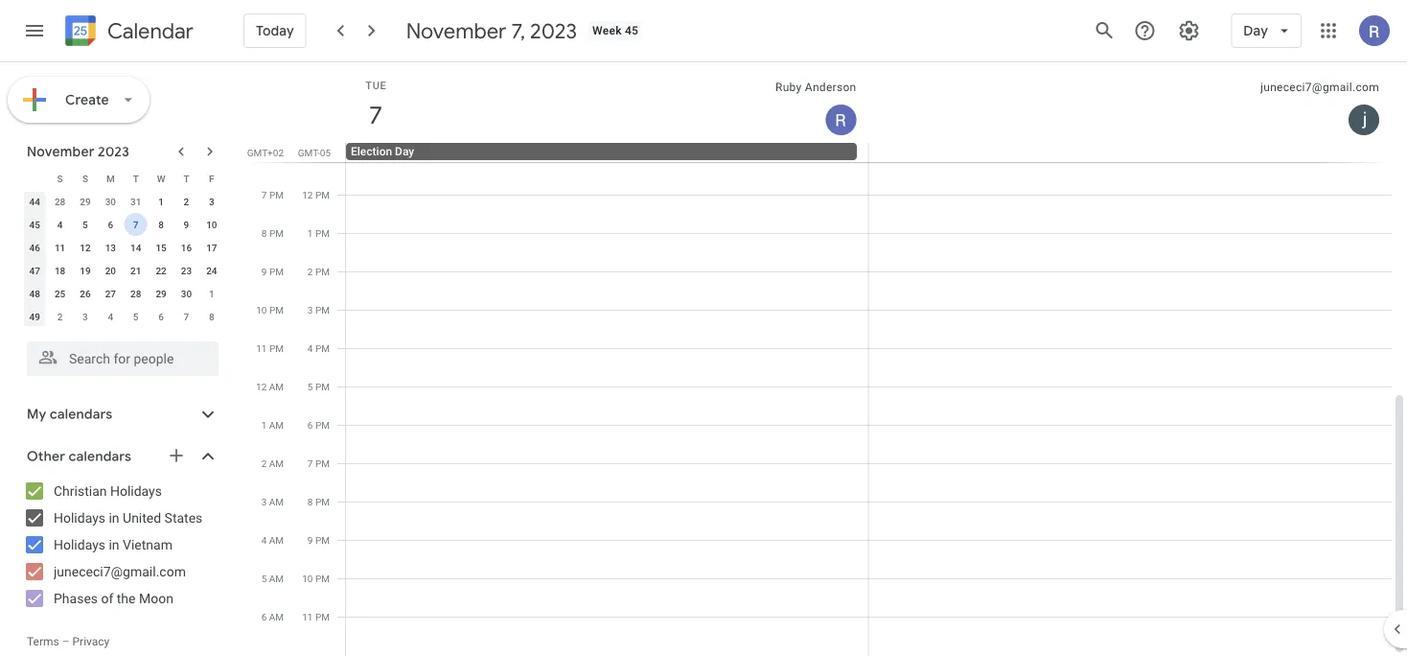 Task type: locate. For each thing, give the bounding box(es) containing it.
0 vertical spatial day
[[1244, 22, 1269, 39]]

0 horizontal spatial 2023
[[98, 143, 130, 160]]

10
[[206, 219, 217, 230], [256, 304, 267, 316], [302, 573, 313, 584]]

5 for 5 pm
[[308, 381, 313, 392]]

0 vertical spatial 30
[[105, 196, 116, 207]]

t
[[133, 173, 139, 184], [184, 173, 189, 184]]

2
[[184, 196, 189, 207], [308, 266, 313, 277], [57, 311, 63, 322], [261, 457, 267, 469]]

1 vertical spatial in
[[109, 537, 120, 552]]

28 down the 21
[[130, 288, 141, 299]]

1 vertical spatial 45
[[29, 219, 40, 230]]

6 down 29 element
[[158, 311, 164, 322]]

am up 2 am
[[269, 419, 284, 431]]

0 vertical spatial 29
[[80, 196, 91, 207]]

8
[[158, 219, 164, 230], [262, 227, 267, 239], [209, 311, 215, 322], [308, 496, 313, 507]]

calendar element
[[61, 12, 194, 54]]

28 inside "element"
[[55, 196, 65, 207]]

30 down m
[[105, 196, 116, 207]]

19
[[80, 265, 91, 276]]

row group containing 44
[[22, 190, 224, 328]]

–
[[62, 635, 70, 648]]

1 down w
[[158, 196, 164, 207]]

1 vertical spatial junececi7@gmail.com
[[54, 563, 186, 579]]

in down "holidays in united states"
[[109, 537, 120, 552]]

6 for 6 am
[[261, 611, 267, 622]]

2023 up m
[[98, 143, 130, 160]]

8 pm right 3 am
[[308, 496, 330, 507]]

19 element
[[74, 259, 97, 282]]

0 horizontal spatial 30
[[105, 196, 116, 207]]

1 vertical spatial 29
[[156, 288, 167, 299]]

2 inside 'element'
[[57, 311, 63, 322]]

2 up 16 element
[[184, 196, 189, 207]]

november up october 28 "element"
[[27, 143, 95, 160]]

day right settings menu icon
[[1244, 22, 1269, 39]]

2 horizontal spatial 11
[[302, 611, 313, 622]]

6
[[108, 219, 113, 230], [158, 311, 164, 322], [308, 419, 313, 431], [261, 611, 267, 622]]

9 pm right the 4 am
[[308, 534, 330, 546]]

2 s from the left
[[82, 173, 88, 184]]

0 horizontal spatial 28
[[55, 196, 65, 207]]

1 horizontal spatial day
[[1244, 22, 1269, 39]]

12 am
[[256, 381, 284, 392]]

1 vertical spatial november
[[27, 143, 95, 160]]

in up holidays in vietnam
[[109, 510, 120, 526]]

calendars for other calendars
[[69, 448, 131, 465]]

1 horizontal spatial junececi7@gmail.com
[[1261, 81, 1380, 94]]

7 up '14' element
[[133, 219, 139, 230]]

11 pm
[[256, 342, 284, 354], [302, 611, 330, 622]]

9 right the 4 am
[[308, 534, 313, 546]]

4
[[57, 219, 63, 230], [108, 311, 113, 322], [308, 342, 313, 354], [261, 534, 267, 546]]

3 for 3 pm
[[308, 304, 313, 316]]

28 right 44
[[55, 196, 65, 207]]

calendars up other calendars
[[50, 406, 113, 423]]

0 horizontal spatial junececi7@gmail.com
[[54, 563, 186, 579]]

2 vertical spatial 10
[[302, 573, 313, 584]]

5 pm
[[308, 381, 330, 392]]

11 up 12 am
[[256, 342, 267, 354]]

am up 3 am
[[269, 457, 284, 469]]

7 right 2 am
[[308, 457, 313, 469]]

0 horizontal spatial november
[[27, 143, 95, 160]]

45 right week
[[625, 24, 639, 37]]

1 horizontal spatial 10 pm
[[302, 573, 330, 584]]

day inside dropdown button
[[1244, 22, 1269, 39]]

5 down 4 pm
[[308, 381, 313, 392]]

0 horizontal spatial 11
[[55, 242, 65, 253]]

t up 31
[[133, 173, 139, 184]]

10 element
[[200, 213, 223, 236]]

row containing 49
[[22, 305, 224, 328]]

calendar
[[107, 18, 194, 45]]

phases of the moon
[[54, 590, 173, 606]]

11 right 6 am
[[302, 611, 313, 622]]

2 horizontal spatial 10
[[302, 573, 313, 584]]

row
[[22, 167, 224, 190], [22, 190, 224, 213], [22, 213, 224, 236], [22, 236, 224, 259], [22, 259, 224, 282], [22, 282, 224, 305], [22, 305, 224, 328]]

am for 1 am
[[269, 419, 284, 431]]

21 element
[[124, 259, 147, 282]]

1 vertical spatial 11 pm
[[302, 611, 330, 622]]

junececi7@gmail.com
[[1261, 81, 1380, 94], [54, 563, 186, 579]]

1 horizontal spatial 9
[[262, 266, 267, 277]]

3
[[209, 196, 215, 207], [308, 304, 313, 316], [83, 311, 88, 322], [261, 496, 267, 507]]

0 horizontal spatial 7 pm
[[262, 189, 284, 200]]

0 horizontal spatial 10
[[206, 219, 217, 230]]

calendars
[[50, 406, 113, 423], [69, 448, 131, 465]]

1 up december 8 element
[[209, 288, 215, 299]]

30
[[105, 196, 116, 207], [181, 288, 192, 299]]

7 inside 'cell'
[[133, 219, 139, 230]]

1 vertical spatial 11
[[256, 342, 267, 354]]

0 horizontal spatial s
[[57, 173, 63, 184]]

pm down 6 pm
[[315, 457, 330, 469]]

1 t from the left
[[133, 173, 139, 184]]

12 inside november 2023 grid
[[80, 242, 91, 253]]

10 up 17
[[206, 219, 217, 230]]

0 horizontal spatial t
[[133, 173, 139, 184]]

am for 3 am
[[269, 496, 284, 507]]

30 for october 30 element
[[105, 196, 116, 207]]

45
[[625, 24, 639, 37], [29, 219, 40, 230]]

row containing s
[[22, 167, 224, 190]]

1 horizontal spatial 30
[[181, 288, 192, 299]]

0 horizontal spatial day
[[395, 145, 415, 158]]

0 horizontal spatial 9
[[184, 219, 189, 230]]

3 down 2 am
[[261, 496, 267, 507]]

27 element
[[99, 282, 122, 305]]

am for 2 am
[[269, 457, 284, 469]]

1 horizontal spatial 28
[[130, 288, 141, 299]]

0 vertical spatial 11
[[55, 242, 65, 253]]

am for 4 am
[[269, 534, 284, 546]]

4 row from the top
[[22, 236, 224, 259]]

Search for people text field
[[38, 341, 207, 376]]

2 vertical spatial holidays
[[54, 537, 106, 552]]

7
[[368, 99, 382, 131], [262, 189, 267, 200], [133, 219, 139, 230], [184, 311, 189, 322], [308, 457, 313, 469]]

6 for 6 pm
[[308, 419, 313, 431]]

6 inside december 6 element
[[158, 311, 164, 322]]

1 horizontal spatial 8 pm
[[308, 496, 330, 507]]

9 right 24 element
[[262, 266, 267, 277]]

7 am from the top
[[269, 611, 284, 622]]

5 am from the top
[[269, 534, 284, 546]]

1 horizontal spatial 11
[[256, 342, 267, 354]]

29 right october 28 "element"
[[80, 196, 91, 207]]

october 30 element
[[99, 190, 122, 213]]

16
[[181, 242, 192, 253]]

25
[[55, 288, 65, 299]]

05
[[320, 147, 331, 158]]

6 right 1 am
[[308, 419, 313, 431]]

27
[[105, 288, 116, 299]]

1 am from the top
[[269, 381, 284, 392]]

row group
[[22, 190, 224, 328]]

holidays in vietnam
[[54, 537, 173, 552]]

28
[[55, 196, 65, 207], [130, 288, 141, 299]]

2 in from the top
[[109, 537, 120, 552]]

1 vertical spatial 30
[[181, 288, 192, 299]]

1 horizontal spatial 29
[[156, 288, 167, 299]]

terms
[[27, 635, 59, 648]]

22 element
[[150, 259, 173, 282]]

0 vertical spatial november
[[406, 17, 507, 44]]

1 horizontal spatial t
[[184, 173, 189, 184]]

10 pm right 5 am
[[302, 573, 330, 584]]

vietnam
[[123, 537, 173, 552]]

1 vertical spatial calendars
[[69, 448, 131, 465]]

29 inside 29 element
[[156, 288, 167, 299]]

2 vertical spatial 11
[[302, 611, 313, 622]]

am down 2 am
[[269, 496, 284, 507]]

0 horizontal spatial 11 pm
[[256, 342, 284, 354]]

0 vertical spatial 2023
[[530, 17, 577, 44]]

am up 6 am
[[269, 573, 284, 584]]

day right the election
[[395, 145, 415, 158]]

1 horizontal spatial 7 pm
[[308, 457, 330, 469]]

13 element
[[99, 236, 122, 259]]

3 down 2 pm
[[308, 304, 313, 316]]

in
[[109, 510, 120, 526], [109, 537, 120, 552]]

am up 5 am
[[269, 534, 284, 546]]

november
[[406, 17, 507, 44], [27, 143, 95, 160]]

december 3 element
[[74, 305, 97, 328]]

5 up 6 am
[[261, 573, 267, 584]]

12 up 1 am
[[256, 381, 267, 392]]

45 down 44
[[29, 219, 40, 230]]

0 vertical spatial 10
[[206, 219, 217, 230]]

1 for 1 pm
[[308, 227, 313, 239]]

5 down 28 element
[[133, 311, 139, 322]]

8 pm left 1 pm
[[262, 227, 284, 239]]

1 vertical spatial 12
[[80, 242, 91, 253]]

7 pm down gmt+02
[[262, 189, 284, 200]]

11 pm right 6 am
[[302, 611, 330, 622]]

2 up 3 pm
[[308, 266, 313, 277]]

t right w
[[184, 173, 189, 184]]

6 row from the top
[[22, 282, 224, 305]]

s up october 28 "element"
[[57, 173, 63, 184]]

4 am from the top
[[269, 496, 284, 507]]

6 am from the top
[[269, 573, 284, 584]]

0 horizontal spatial 45
[[29, 219, 40, 230]]

0 vertical spatial 28
[[55, 196, 65, 207]]

1 for december 1 element
[[209, 288, 215, 299]]

1 vertical spatial 9 pm
[[308, 534, 330, 546]]

pm right the 4 am
[[315, 534, 330, 546]]

5 down october 29 element
[[83, 219, 88, 230]]

6 down 5 am
[[261, 611, 267, 622]]

0 horizontal spatial 10 pm
[[256, 304, 284, 316]]

0 vertical spatial 8 pm
[[262, 227, 284, 239]]

1 vertical spatial day
[[395, 145, 415, 158]]

9 up 16 element
[[184, 219, 189, 230]]

s up october 29 element
[[82, 173, 88, 184]]

1 row from the top
[[22, 167, 224, 190]]

1 down the 12 pm
[[308, 227, 313, 239]]

44
[[29, 196, 40, 207]]

29 for 29 element
[[156, 288, 167, 299]]

4 down 27 element on the top
[[108, 311, 113, 322]]

1 horizontal spatial 10
[[256, 304, 267, 316]]

election day
[[351, 145, 415, 158]]

pm left the 12 pm
[[269, 189, 284, 200]]

2 vertical spatial 12
[[256, 381, 267, 392]]

29 inside october 29 element
[[80, 196, 91, 207]]

11 pm up 12 am
[[256, 342, 284, 354]]

7 pm
[[262, 189, 284, 200], [308, 457, 330, 469]]

0 vertical spatial 12
[[302, 189, 313, 200]]

other calendars
[[27, 448, 131, 465]]

4 pm
[[308, 342, 330, 354]]

9
[[184, 219, 189, 230], [262, 266, 267, 277], [308, 534, 313, 546]]

pm up 1 pm
[[315, 189, 330, 200]]

1 horizontal spatial 45
[[625, 24, 639, 37]]

8 right 10 "element"
[[262, 227, 267, 239]]

row group inside november 2023 grid
[[22, 190, 224, 328]]

pm down 5 pm
[[315, 419, 330, 431]]

1 horizontal spatial november
[[406, 17, 507, 44]]

1 horizontal spatial 12
[[256, 381, 267, 392]]

0 horizontal spatial 12
[[80, 242, 91, 253]]

am for 5 am
[[269, 573, 284, 584]]

10 pm left 3 pm
[[256, 304, 284, 316]]

9 pm left 2 pm
[[262, 266, 284, 277]]

0 vertical spatial 9 pm
[[262, 266, 284, 277]]

0 horizontal spatial 29
[[80, 196, 91, 207]]

week 45
[[593, 24, 639, 37]]

4 up 5 pm
[[308, 342, 313, 354]]

12
[[302, 189, 313, 200], [80, 242, 91, 253], [256, 381, 267, 392]]

calendar heading
[[104, 18, 194, 45]]

junececi7@gmail.com up phases of the moon
[[54, 563, 186, 579]]

am up 1 am
[[269, 381, 284, 392]]

1
[[158, 196, 164, 207], [308, 227, 313, 239], [209, 288, 215, 299], [261, 419, 267, 431]]

14
[[130, 242, 141, 253]]

december 7 element
[[175, 305, 198, 328]]

terms – privacy
[[27, 635, 110, 648]]

2 up 3 am
[[261, 457, 267, 469]]

holidays
[[110, 483, 162, 499], [54, 510, 106, 526], [54, 537, 106, 552]]

pm left 1 pm
[[269, 227, 284, 239]]

2023 right 7,
[[530, 17, 577, 44]]

united
[[123, 510, 161, 526]]

junececi7@gmail.com down day dropdown button
[[1261, 81, 1380, 94]]

m
[[106, 173, 115, 184]]

2 for december 2 'element'
[[57, 311, 63, 322]]

4 up 5 am
[[261, 534, 267, 546]]

calendars up christian holidays
[[69, 448, 131, 465]]

29 down 22
[[156, 288, 167, 299]]

22
[[156, 265, 167, 276]]

1 horizontal spatial 9 pm
[[308, 534, 330, 546]]

3 row from the top
[[22, 213, 224, 236]]

0 vertical spatial 7 pm
[[262, 189, 284, 200]]

25 element
[[48, 282, 72, 305]]

29
[[80, 196, 91, 207], [156, 288, 167, 299]]

10 inside "element"
[[206, 219, 217, 230]]

7 down the tue on the top left of page
[[368, 99, 382, 131]]

45 inside row
[[29, 219, 40, 230]]

gmt-05
[[298, 147, 331, 158]]

14 element
[[124, 236, 147, 259]]

pm left 2 pm
[[269, 266, 284, 277]]

0 vertical spatial in
[[109, 510, 120, 526]]

pm
[[269, 189, 284, 200], [315, 189, 330, 200], [269, 227, 284, 239], [315, 227, 330, 239], [269, 266, 284, 277], [315, 266, 330, 277], [269, 304, 284, 316], [315, 304, 330, 316], [269, 342, 284, 354], [315, 342, 330, 354], [315, 381, 330, 392], [315, 419, 330, 431], [315, 457, 330, 469], [315, 496, 330, 507], [315, 534, 330, 546], [315, 573, 330, 584], [315, 611, 330, 622]]

16 element
[[175, 236, 198, 259]]

0 vertical spatial 9
[[184, 219, 189, 230]]

0 vertical spatial junececi7@gmail.com
[[1261, 81, 1380, 94]]

3 down the 26 element
[[83, 311, 88, 322]]

1 vertical spatial holidays
[[54, 510, 106, 526]]

2 down 25 'element'
[[57, 311, 63, 322]]

2 horizontal spatial 9
[[308, 534, 313, 546]]

12 up 1 pm
[[302, 189, 313, 200]]

am
[[269, 381, 284, 392], [269, 419, 284, 431], [269, 457, 284, 469], [269, 496, 284, 507], [269, 534, 284, 546], [269, 573, 284, 584], [269, 611, 284, 622]]

10 pm
[[256, 304, 284, 316], [302, 573, 330, 584]]

pm up 12 am
[[269, 342, 284, 354]]

november left 7,
[[406, 17, 507, 44]]

10 right 5 am
[[302, 573, 313, 584]]

november for november 2023
[[27, 143, 95, 160]]

7 row from the top
[[22, 305, 224, 328]]

3 am from the top
[[269, 457, 284, 469]]

2023
[[530, 17, 577, 44], [98, 143, 130, 160]]

0 vertical spatial 11 pm
[[256, 342, 284, 354]]

1 vertical spatial 28
[[130, 288, 141, 299]]

1 down 12 am
[[261, 419, 267, 431]]

december 8 element
[[200, 305, 223, 328]]

junececi7@gmail.com inside other calendars list
[[54, 563, 186, 579]]

None search field
[[0, 334, 238, 376]]

7 pm down 6 pm
[[308, 457, 330, 469]]

5
[[83, 219, 88, 230], [133, 311, 139, 322], [308, 381, 313, 392], [261, 573, 267, 584]]

11 inside row
[[55, 242, 65, 253]]

pm up 3 pm
[[315, 266, 330, 277]]

1 in from the top
[[109, 510, 120, 526]]

main drawer image
[[23, 19, 46, 42]]

2 row from the top
[[22, 190, 224, 213]]

october 28 element
[[48, 190, 72, 213]]

7 down gmt+02
[[262, 189, 267, 200]]

5 row from the top
[[22, 259, 224, 282]]

8 pm
[[262, 227, 284, 239], [308, 496, 330, 507]]

12 up 19
[[80, 242, 91, 253]]

0 vertical spatial 10 pm
[[256, 304, 284, 316]]

week
[[593, 24, 622, 37]]

election day row
[[338, 143, 1408, 162]]

pm down 4 pm
[[315, 381, 330, 392]]

am down 5 am
[[269, 611, 284, 622]]

4 down october 28 "element"
[[57, 219, 63, 230]]

october 31 element
[[124, 190, 147, 213]]

day inside button
[[395, 145, 415, 158]]

pm right 6 am
[[315, 611, 330, 622]]

add other calendars image
[[167, 446, 186, 465]]

0 vertical spatial calendars
[[50, 406, 113, 423]]

12 for 12
[[80, 242, 91, 253]]

1 vertical spatial 7 pm
[[308, 457, 330, 469]]

9 inside row
[[184, 219, 189, 230]]

2 am from the top
[[269, 419, 284, 431]]

2 horizontal spatial 12
[[302, 189, 313, 200]]

7 column header
[[346, 62, 869, 143]]

4 for 4 pm
[[308, 342, 313, 354]]

9 pm
[[262, 266, 284, 277], [308, 534, 330, 546]]

1 vertical spatial 10 pm
[[302, 573, 330, 584]]

1 horizontal spatial s
[[82, 173, 88, 184]]



Task type: describe. For each thing, give the bounding box(es) containing it.
7 cell
[[123, 213, 149, 236]]

0 horizontal spatial 8 pm
[[262, 227, 284, 239]]

1 pm
[[308, 227, 330, 239]]

20 element
[[99, 259, 122, 282]]

day button
[[1232, 8, 1302, 54]]

7,
[[512, 17, 526, 44]]

pm up 2 pm
[[315, 227, 330, 239]]

november for november 7, 2023
[[406, 17, 507, 44]]

holidays in united states
[[54, 510, 203, 526]]

17 element
[[200, 236, 223, 259]]

30 element
[[175, 282, 198, 305]]

18
[[55, 265, 65, 276]]

2 am
[[261, 457, 284, 469]]

23
[[181, 265, 192, 276]]

the
[[117, 590, 136, 606]]

1 horizontal spatial 2023
[[530, 17, 577, 44]]

pm right 5 am
[[315, 573, 330, 584]]

8 up 15 element
[[158, 219, 164, 230]]

21
[[130, 265, 141, 276]]

today
[[256, 22, 294, 39]]

states
[[165, 510, 203, 526]]

0 horizontal spatial 9 pm
[[262, 266, 284, 277]]

december 5 element
[[124, 305, 147, 328]]

12 for 12 am
[[256, 381, 267, 392]]

24 element
[[200, 259, 223, 282]]

5 for 5 am
[[261, 573, 267, 584]]

5 am
[[261, 573, 284, 584]]

tue 7
[[366, 79, 387, 131]]

1 horizontal spatial 11 pm
[[302, 611, 330, 622]]

3 down f
[[209, 196, 215, 207]]

in for united
[[109, 510, 120, 526]]

13
[[105, 242, 116, 253]]

11 element
[[48, 236, 72, 259]]

12 element
[[74, 236, 97, 259]]

3 for 3 am
[[261, 496, 267, 507]]

holidays for vietnam
[[54, 537, 106, 552]]

7 grid
[[246, 62, 1408, 656]]

row containing 44
[[22, 190, 224, 213]]

christian
[[54, 483, 107, 499]]

12 for 12 pm
[[302, 189, 313, 200]]

holidays for united
[[54, 510, 106, 526]]

6 am
[[261, 611, 284, 622]]

24
[[206, 265, 217, 276]]

am for 12 am
[[269, 381, 284, 392]]

8 right 3 am
[[308, 496, 313, 507]]

4 for december 4 element
[[108, 311, 113, 322]]

row containing 47
[[22, 259, 224, 282]]

today button
[[244, 8, 307, 54]]

create button
[[8, 77, 149, 123]]

0 vertical spatial 45
[[625, 24, 639, 37]]

28 for 28 element
[[130, 288, 141, 299]]

election day button
[[346, 143, 857, 160]]

15
[[156, 242, 167, 253]]

row containing 48
[[22, 282, 224, 305]]

pm up 5 pm
[[315, 342, 330, 354]]

other calendars button
[[4, 441, 238, 472]]

26
[[80, 288, 91, 299]]

december 1 element
[[200, 282, 223, 305]]

create
[[65, 91, 109, 108]]

6 up 13 element on the left top of the page
[[108, 219, 113, 230]]

calendars for my calendars
[[50, 406, 113, 423]]

29 for october 29 element
[[80, 196, 91, 207]]

7 inside tue 7
[[368, 99, 382, 131]]

18 element
[[48, 259, 72, 282]]

3 for december 3 element
[[83, 311, 88, 322]]

my
[[27, 406, 46, 423]]

46
[[29, 242, 40, 253]]

my calendars button
[[4, 399, 238, 430]]

privacy link
[[72, 635, 110, 648]]

december 4 element
[[99, 305, 122, 328]]

anderson
[[805, 81, 857, 94]]

gmt+02
[[247, 147, 284, 158]]

0 vertical spatial holidays
[[110, 483, 162, 499]]

other
[[27, 448, 65, 465]]

2 vertical spatial 9
[[308, 534, 313, 546]]

row containing 46
[[22, 236, 224, 259]]

23 element
[[175, 259, 198, 282]]

28 for october 28 "element"
[[55, 196, 65, 207]]

election
[[351, 145, 392, 158]]

privacy
[[72, 635, 110, 648]]

tuesday, november 7 element
[[354, 93, 398, 137]]

1 s from the left
[[57, 173, 63, 184]]

october 29 element
[[74, 190, 97, 213]]

november 7, 2023
[[406, 17, 577, 44]]

48
[[29, 288, 40, 299]]

ruby
[[776, 81, 802, 94]]

30 for 30 element
[[181, 288, 192, 299]]

31
[[130, 196, 141, 207]]

december 2 element
[[48, 305, 72, 328]]

28 element
[[124, 282, 147, 305]]

1 am
[[261, 419, 284, 431]]

terms link
[[27, 635, 59, 648]]

2 t from the left
[[184, 173, 189, 184]]

8 down december 1 element
[[209, 311, 215, 322]]

my calendars
[[27, 406, 113, 423]]

3 am
[[261, 496, 284, 507]]

ruby anderson
[[776, 81, 857, 94]]

pm right 3 am
[[315, 496, 330, 507]]

2 pm
[[308, 266, 330, 277]]

5 for december 5 element
[[133, 311, 139, 322]]

6 for december 6 element at the left of the page
[[158, 311, 164, 322]]

f
[[209, 173, 214, 184]]

row containing 45
[[22, 213, 224, 236]]

other calendars list
[[4, 476, 238, 614]]

3 pm
[[308, 304, 330, 316]]

4 am
[[261, 534, 284, 546]]

settings menu image
[[1178, 19, 1201, 42]]

1 for 1 am
[[261, 419, 267, 431]]

6 pm
[[308, 419, 330, 431]]

of
[[101, 590, 113, 606]]

2 for 2 am
[[261, 457, 267, 469]]

12 pm
[[302, 189, 330, 200]]

tue
[[366, 79, 387, 91]]

phases
[[54, 590, 98, 606]]

pm down 2 pm
[[315, 304, 330, 316]]

29 element
[[150, 282, 173, 305]]

26 element
[[74, 282, 97, 305]]

1 vertical spatial 8 pm
[[308, 496, 330, 507]]

w
[[157, 173, 165, 184]]

17
[[206, 242, 217, 253]]

1 vertical spatial 9
[[262, 266, 267, 277]]

4 for 4 am
[[261, 534, 267, 546]]

7 down 30 element
[[184, 311, 189, 322]]

junececi7@gmail.com inside 7 grid
[[1261, 81, 1380, 94]]

20
[[105, 265, 116, 276]]

pm left 3 pm
[[269, 304, 284, 316]]

moon
[[139, 590, 173, 606]]

47
[[29, 265, 40, 276]]

gmt-
[[298, 147, 320, 158]]

november 2023 grid
[[18, 167, 224, 328]]

am for 6 am
[[269, 611, 284, 622]]

1 vertical spatial 10
[[256, 304, 267, 316]]

2 for 2 pm
[[308, 266, 313, 277]]

15 element
[[150, 236, 173, 259]]

in for vietnam
[[109, 537, 120, 552]]

1 vertical spatial 2023
[[98, 143, 130, 160]]

december 6 element
[[150, 305, 173, 328]]

christian holidays
[[54, 483, 162, 499]]

november 2023
[[27, 143, 130, 160]]

49
[[29, 311, 40, 322]]



Task type: vqa. For each thing, say whether or not it's contained in the screenshot.
"15"
yes



